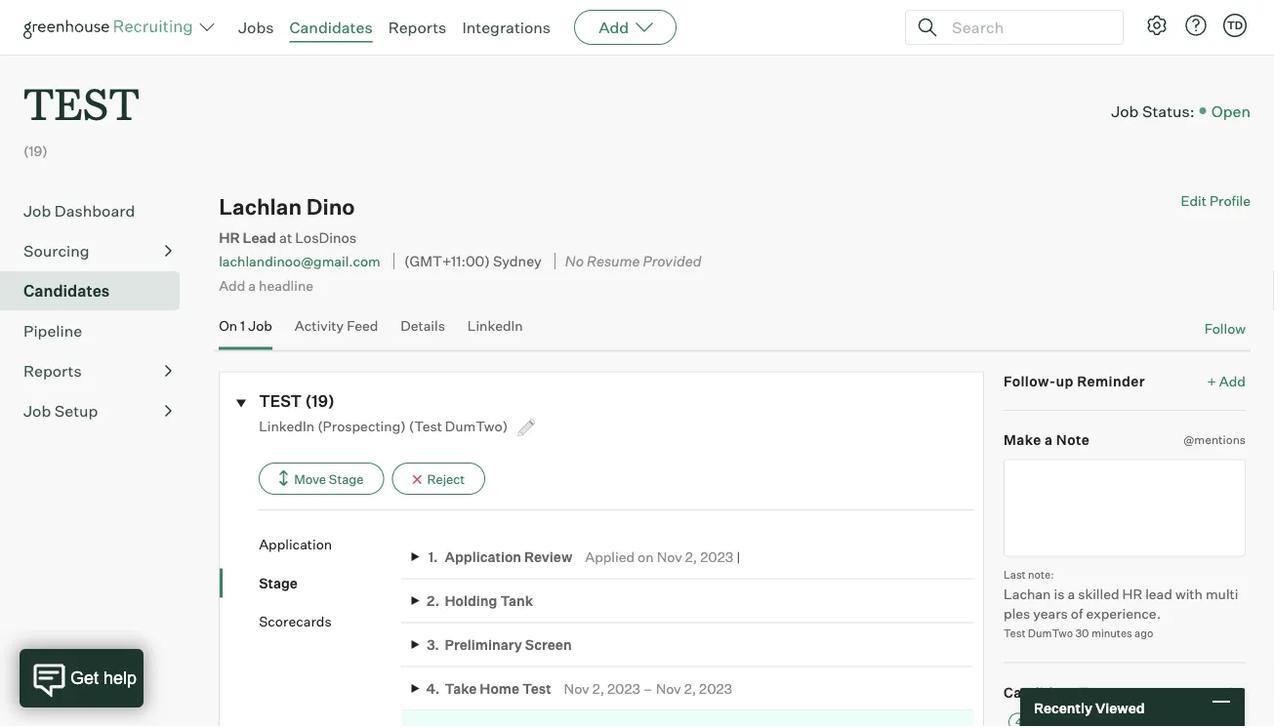 Task type: vqa. For each thing, say whether or not it's contained in the screenshot.
(19) to the top
yes



Task type: locate. For each thing, give the bounding box(es) containing it.
job left setup
[[23, 402, 51, 421]]

candidates link
[[290, 18, 373, 37], [23, 280, 172, 303]]

candidates link right jobs link
[[290, 18, 373, 37]]

reports link
[[388, 18, 447, 37], [23, 360, 172, 383]]

1 vertical spatial candidates link
[[23, 280, 172, 303]]

application
[[259, 536, 332, 554], [445, 549, 522, 566]]

1 vertical spatial test
[[259, 392, 302, 411]]

1 horizontal spatial candidates link
[[290, 18, 373, 37]]

edit profile
[[1182, 193, 1251, 210]]

make
[[1004, 432, 1042, 449]]

activity feed link
[[295, 318, 378, 346]]

note
[[1057, 432, 1090, 449]]

linkedin down test (19)
[[259, 418, 315, 435]]

1 vertical spatial test
[[523, 681, 552, 698]]

0 vertical spatial hr
[[219, 229, 240, 246]]

(19) up (prospecting)
[[305, 392, 335, 411]]

1 horizontal spatial candidates
[[290, 18, 373, 37]]

1 horizontal spatial reports link
[[388, 18, 447, 37]]

linkedin for linkedin (prospecting) (test dumtwo)
[[259, 418, 315, 435]]

a for make
[[1045, 432, 1054, 449]]

Search text field
[[948, 13, 1106, 42]]

reject
[[427, 471, 465, 487]]

job left status:
[[1112, 101, 1140, 120]]

test (19)
[[259, 392, 335, 411]]

test
[[23, 74, 140, 132], [259, 392, 302, 411]]

1 vertical spatial +
[[1204, 684, 1213, 702]]

0 vertical spatial a
[[248, 277, 256, 294]]

candidate
[[1004, 684, 1076, 702]]

sourcing
[[23, 241, 90, 261]]

home
[[480, 681, 520, 698]]

1 horizontal spatial linkedin
[[468, 318, 523, 335]]

edit
[[1182, 193, 1207, 210], [1216, 684, 1242, 702]]

0 vertical spatial reports
[[388, 18, 447, 37]]

(gmt+11:00)
[[404, 253, 490, 270]]

sydney
[[493, 253, 542, 270]]

0 horizontal spatial test
[[523, 681, 552, 698]]

1 horizontal spatial edit
[[1216, 684, 1242, 702]]

job setup
[[23, 402, 98, 421]]

2023 left |
[[701, 549, 734, 566]]

job right the 1
[[248, 318, 272, 335]]

+ down follow link
[[1208, 373, 1217, 390]]

lead
[[243, 229, 276, 246]]

0 vertical spatial linkedin
[[468, 318, 523, 335]]

multi
[[1206, 586, 1239, 603]]

configure image
[[1146, 14, 1169, 37]]

is
[[1055, 586, 1065, 603]]

+
[[1208, 373, 1217, 390], [1204, 684, 1213, 702]]

1 horizontal spatial reports
[[388, 18, 447, 37]]

0 vertical spatial edit
[[1182, 193, 1207, 210]]

integrations
[[462, 18, 551, 37]]

1 vertical spatial linkedin
[[259, 418, 315, 435]]

dumtwo
[[1029, 627, 1074, 640]]

(prospecting)
[[318, 418, 406, 435]]

skilled
[[1079, 586, 1120, 603]]

0 vertical spatial add
[[599, 18, 629, 37]]

0 vertical spatial stage
[[329, 471, 364, 487]]

job up sourcing
[[23, 201, 51, 221]]

0 vertical spatial test
[[23, 74, 140, 132]]

a inside last note: lachan is a skilled hr lead with multi ples years of experience. test dumtwo               30 minutes               ago
[[1068, 586, 1076, 603]]

1 vertical spatial hr
[[1123, 586, 1143, 603]]

1 vertical spatial edit
[[1216, 684, 1242, 702]]

4. take home test nov 2, 2023 – nov 2, 2023
[[427, 681, 733, 698]]

0 horizontal spatial application
[[259, 536, 332, 554]]

job for job status:
[[1112, 101, 1140, 120]]

1 horizontal spatial hr
[[1123, 586, 1143, 603]]

candidates link up the pipeline link
[[23, 280, 172, 303]]

jobs link
[[238, 18, 274, 37]]

1
[[240, 318, 245, 335]]

0 vertical spatial (19)
[[23, 143, 48, 160]]

1 vertical spatial stage
[[259, 575, 298, 592]]

add inside popup button
[[599, 18, 629, 37]]

1 horizontal spatial a
[[1045, 432, 1054, 449]]

move
[[294, 471, 326, 487]]

greenhouse recruiting image
[[23, 16, 199, 39]]

2 vertical spatial a
[[1068, 586, 1076, 603]]

last
[[1004, 569, 1026, 582]]

2,
[[686, 549, 698, 566], [593, 681, 605, 698], [685, 681, 697, 698]]

stage up scorecards
[[259, 575, 298, 592]]

1 vertical spatial reports link
[[23, 360, 172, 383]]

of
[[1072, 605, 1084, 622]]

recently viewed
[[1035, 700, 1146, 717]]

2023
[[701, 549, 734, 566], [608, 681, 641, 698], [700, 681, 733, 698]]

(19)
[[23, 143, 48, 160], [305, 392, 335, 411]]

pipeline link
[[23, 320, 172, 343]]

0 vertical spatial +
[[1208, 373, 1217, 390]]

screen
[[525, 637, 572, 654]]

2023 left '–'
[[608, 681, 641, 698]]

dumtwo)
[[445, 418, 508, 435]]

1 horizontal spatial add
[[599, 18, 629, 37]]

linkedin down sydney on the top left of the page
[[468, 318, 523, 335]]

with
[[1176, 586, 1203, 603]]

1 vertical spatial add
[[219, 277, 246, 294]]

2, right '–'
[[685, 681, 697, 698]]

application up stage link
[[259, 536, 332, 554]]

1 horizontal spatial (19)
[[305, 392, 335, 411]]

stage inside button
[[329, 471, 364, 487]]

0 horizontal spatial stage
[[259, 575, 298, 592]]

0 horizontal spatial test
[[23, 74, 140, 132]]

applied
[[585, 549, 635, 566]]

2 horizontal spatial add
[[1220, 373, 1247, 390]]

resume
[[587, 253, 640, 270]]

candidates
[[290, 18, 373, 37], [23, 282, 110, 301]]

0 vertical spatial test
[[1004, 627, 1026, 640]]

2023 right '–'
[[700, 681, 733, 698]]

feed
[[347, 318, 378, 335]]

2 horizontal spatial a
[[1068, 586, 1076, 603]]

0 horizontal spatial linkedin
[[259, 418, 315, 435]]

hr up the experience.
[[1123, 586, 1143, 603]]

losdinos
[[295, 229, 357, 246]]

30
[[1076, 627, 1090, 640]]

stage right move
[[329, 471, 364, 487]]

0 vertical spatial candidates
[[290, 18, 373, 37]]

3. preliminary screen
[[427, 637, 572, 654]]

move stage button
[[259, 463, 385, 495]]

job dashboard link
[[23, 199, 172, 223]]

lachlan dino hr lead at losdinos
[[219, 194, 357, 246]]

provided
[[643, 253, 702, 270]]

reports down 'pipeline'
[[23, 362, 82, 381]]

1. application review applied on  nov 2, 2023 |
[[428, 549, 741, 566]]

+ for + add
[[1208, 373, 1217, 390]]

1 horizontal spatial test
[[259, 392, 302, 411]]

application up '2. holding tank' on the left bottom
[[445, 549, 522, 566]]

lead
[[1146, 586, 1173, 603]]

(19) down test link
[[23, 143, 48, 160]]

test down the ples
[[1004, 627, 1026, 640]]

0 horizontal spatial add
[[219, 277, 246, 294]]

1 vertical spatial a
[[1045, 432, 1054, 449]]

test down greenhouse recruiting image
[[23, 74, 140, 132]]

reports link left integrations
[[388, 18, 447, 37]]

0 horizontal spatial a
[[248, 277, 256, 294]]

1 horizontal spatial stage
[[329, 471, 364, 487]]

candidates down sourcing
[[23, 282, 110, 301]]

add for add
[[599, 18, 629, 37]]

ples
[[1004, 605, 1031, 622]]

hr left the lead
[[219, 229, 240, 246]]

test right 'home'
[[523, 681, 552, 698]]

None text field
[[1004, 460, 1247, 557]]

details
[[401, 318, 445, 335]]

(test
[[409, 418, 442, 435]]

0 horizontal spatial reports
[[23, 362, 82, 381]]

1 vertical spatial candidates
[[23, 282, 110, 301]]

reports left integrations
[[388, 18, 447, 37]]

0 horizontal spatial hr
[[219, 229, 240, 246]]

on 1 job link
[[219, 318, 272, 346]]

a right is
[[1068, 586, 1076, 603]]

job
[[1112, 101, 1140, 120], [23, 201, 51, 221], [248, 318, 272, 335], [23, 402, 51, 421]]

nov down the screen
[[564, 681, 590, 698]]

follow-
[[1004, 373, 1057, 390]]

reports
[[388, 18, 447, 37], [23, 362, 82, 381]]

0 vertical spatial reports link
[[388, 18, 447, 37]]

|
[[737, 549, 741, 566]]

up
[[1057, 373, 1075, 390]]

a left note
[[1045, 432, 1054, 449]]

candidates right jobs link
[[290, 18, 373, 37]]

reports link up the job setup link at bottom left
[[23, 360, 172, 383]]

stage
[[329, 471, 364, 487], [259, 575, 298, 592]]

+ right viewed
[[1204, 684, 1213, 702]]

test
[[1004, 627, 1026, 640], [523, 681, 552, 698]]

add button
[[575, 10, 677, 45]]

1 vertical spatial (19)
[[305, 392, 335, 411]]

test down on 1 job link
[[259, 392, 302, 411]]

1 horizontal spatial test
[[1004, 627, 1026, 640]]

a left 'headline'
[[248, 277, 256, 294]]

3.
[[427, 637, 440, 654]]

dashboard
[[54, 201, 135, 221]]

pipeline
[[23, 322, 82, 341]]

test inside last note: lachan is a skilled hr lead with multi ples years of experience. test dumtwo               30 minutes               ago
[[1004, 627, 1026, 640]]



Task type: describe. For each thing, give the bounding box(es) containing it.
years
[[1034, 605, 1069, 622]]

2 vertical spatial add
[[1220, 373, 1247, 390]]

test for test
[[23, 74, 140, 132]]

preliminary
[[445, 637, 523, 654]]

take
[[445, 681, 477, 698]]

sourcing link
[[23, 240, 172, 263]]

setup
[[54, 402, 98, 421]]

job dashboard
[[23, 201, 135, 221]]

at
[[279, 229, 292, 246]]

ago
[[1135, 627, 1154, 640]]

edit profile link
[[1182, 193, 1251, 210]]

2.
[[427, 593, 440, 610]]

test link
[[23, 55, 140, 136]]

0 vertical spatial candidates link
[[290, 18, 373, 37]]

+ add
[[1208, 373, 1247, 390]]

candidate tags
[[1004, 684, 1113, 702]]

jobs
[[238, 18, 274, 37]]

lachlandinoo@gmail.com
[[219, 253, 381, 270]]

–
[[644, 681, 653, 698]]

0 horizontal spatial candidates link
[[23, 280, 172, 303]]

reminder
[[1078, 373, 1146, 390]]

no
[[566, 253, 584, 270]]

lachlandinoo@gmail.com link
[[219, 253, 381, 270]]

status:
[[1143, 101, 1195, 120]]

0 horizontal spatial reports link
[[23, 360, 172, 383]]

1 horizontal spatial application
[[445, 549, 522, 566]]

move stage
[[294, 471, 364, 487]]

tank
[[501, 593, 534, 610]]

1.
[[428, 549, 438, 566]]

activity feed
[[295, 318, 378, 335]]

0 horizontal spatial edit
[[1182, 193, 1207, 210]]

job status:
[[1112, 101, 1195, 120]]

add a headline
[[219, 277, 314, 294]]

linkedin (prospecting) (test dumtwo)
[[259, 418, 511, 435]]

+ for + edit
[[1204, 684, 1213, 702]]

0 horizontal spatial (19)
[[23, 143, 48, 160]]

no resume provided
[[566, 253, 702, 270]]

nov right "on"
[[657, 549, 683, 566]]

0 horizontal spatial candidates
[[23, 282, 110, 301]]

experience.
[[1087, 605, 1162, 622]]

tags
[[1079, 684, 1113, 702]]

on
[[638, 549, 654, 566]]

td button
[[1224, 14, 1248, 37]]

holding
[[445, 593, 498, 610]]

reject button
[[392, 463, 486, 495]]

stage link
[[259, 574, 402, 593]]

make a note
[[1004, 432, 1090, 449]]

test for test (19)
[[259, 392, 302, 411]]

linkedin for linkedin link
[[468, 318, 523, 335]]

@mentions link
[[1184, 431, 1247, 450]]

2, left '–'
[[593, 681, 605, 698]]

minutes
[[1092, 627, 1133, 640]]

integrations link
[[462, 18, 551, 37]]

lachan
[[1004, 586, 1052, 603]]

hr inside last note: lachan is a skilled hr lead with multi ples years of experience. test dumtwo               30 minutes               ago
[[1123, 586, 1143, 603]]

+ edit link
[[1199, 680, 1247, 706]]

headline
[[259, 277, 314, 294]]

a for add
[[248, 277, 256, 294]]

hr inside lachlan dino hr lead at losdinos
[[219, 229, 240, 246]]

application inside application link
[[259, 536, 332, 554]]

details link
[[401, 318, 445, 346]]

2, right "on"
[[686, 549, 698, 566]]

on
[[219, 318, 237, 335]]

follow-up reminder
[[1004, 373, 1146, 390]]

follow link
[[1205, 320, 1247, 339]]

note:
[[1029, 569, 1055, 582]]

2. holding tank
[[427, 593, 534, 610]]

open
[[1212, 101, 1251, 120]]

profile
[[1210, 193, 1251, 210]]

job setup link
[[23, 400, 172, 423]]

scorecards link
[[259, 613, 402, 632]]

lachlan
[[219, 194, 302, 220]]

1 vertical spatial reports
[[23, 362, 82, 381]]

nov right '–'
[[656, 681, 682, 698]]

+ add link
[[1208, 372, 1247, 391]]

follow
[[1205, 321, 1247, 338]]

(gmt+11:00) sydney
[[404, 253, 542, 270]]

job for job dashboard
[[23, 201, 51, 221]]

+ edit
[[1204, 684, 1242, 702]]

add for add a headline
[[219, 277, 246, 294]]

linkedin link
[[468, 318, 523, 346]]

dino
[[307, 194, 355, 220]]

last note: lachan is a skilled hr lead with multi ples years of experience. test dumtwo               30 minutes               ago
[[1004, 569, 1239, 640]]

td
[[1228, 19, 1244, 32]]

activity
[[295, 318, 344, 335]]

job for job setup
[[23, 402, 51, 421]]

recently
[[1035, 700, 1093, 717]]

td button
[[1220, 10, 1251, 41]]



